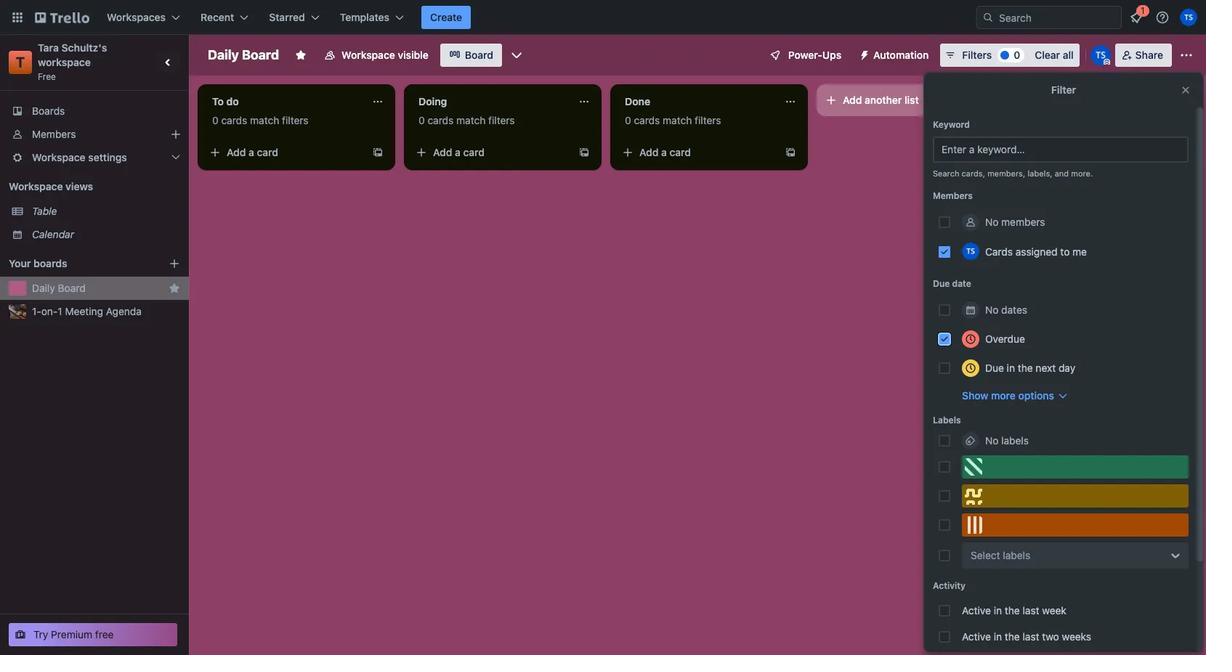 Task type: describe. For each thing, give the bounding box(es) containing it.
labels for no labels
[[1002, 435, 1029, 447]]

two
[[1042, 631, 1060, 643]]

0 for doing
[[419, 114, 425, 126]]

your
[[9, 257, 31, 270]]

Search field
[[994, 7, 1121, 28]]

due date
[[933, 278, 972, 289]]

recent button
[[192, 6, 258, 29]]

assigned
[[1016, 245, 1058, 258]]

primary element
[[0, 0, 1206, 35]]

match for done
[[663, 114, 692, 126]]

schultz's
[[61, 41, 107, 54]]

due for due date
[[933, 278, 950, 289]]

power-
[[788, 49, 823, 61]]

overdue
[[986, 333, 1025, 345]]

automation button
[[853, 44, 938, 67]]

add another list
[[843, 94, 919, 106]]

day
[[1059, 362, 1076, 374]]

no dates
[[986, 304, 1028, 316]]

last for two
[[1023, 631, 1040, 643]]

Done text field
[[616, 90, 776, 113]]

workspace
[[38, 56, 91, 68]]

1-on-1 meeting agenda
[[32, 305, 142, 318]]

board inside the board name text field
[[242, 47, 279, 63]]

workspace visible
[[342, 49, 429, 61]]

tara schultz's workspace free
[[38, 41, 110, 82]]

card for doing
[[463, 146, 485, 158]]

filters for done
[[695, 114, 721, 126]]

labels,
[[1028, 169, 1053, 178]]

premium
[[51, 629, 92, 641]]

tara schultz's workspace link
[[38, 41, 110, 68]]

add another list button
[[817, 84, 1015, 116]]

ups
[[823, 49, 842, 61]]

search cards, members, labels, and more.
[[933, 169, 1093, 178]]

0 cards match filters for doing
[[419, 114, 515, 126]]

active in the last week
[[962, 605, 1067, 617]]

all
[[1063, 49, 1074, 61]]

cards,
[[962, 169, 986, 178]]

due in the next day
[[986, 362, 1076, 374]]

cards assigned to me
[[986, 245, 1087, 258]]

to
[[1061, 245, 1070, 258]]

1 horizontal spatial members
[[933, 190, 973, 201]]

filter
[[1052, 84, 1077, 96]]

0 for to do
[[212, 114, 219, 126]]

color: green, title: none element
[[962, 456, 1189, 479]]

me
[[1073, 245, 1087, 258]]

filters
[[963, 49, 992, 61]]

workspace views
[[9, 180, 93, 193]]

doing
[[419, 95, 447, 108]]

t
[[16, 54, 25, 70]]

filters for doing
[[488, 114, 515, 126]]

to do
[[212, 95, 239, 108]]

free
[[38, 71, 56, 82]]

cards for to do
[[221, 114, 247, 126]]

1-on-1 meeting agenda link
[[32, 305, 180, 319]]

a for done
[[661, 146, 667, 158]]

0 cards match filters for to do
[[212, 114, 309, 126]]

clear
[[1035, 49, 1060, 61]]

boards
[[33, 257, 67, 270]]

active for active in the last week
[[962, 605, 991, 617]]

back to home image
[[35, 6, 89, 29]]

match for to do
[[250, 114, 279, 126]]

0 for done
[[625, 114, 631, 126]]

workspace visible button
[[316, 44, 437, 67]]

workspace for workspace visible
[[342, 49, 395, 61]]

0 horizontal spatial daily board
[[32, 282, 86, 294]]

your boards with 2 items element
[[9, 255, 147, 273]]

create
[[430, 11, 462, 23]]

daily board link
[[32, 281, 163, 296]]

star or unstar board image
[[295, 49, 307, 61]]

free
[[95, 629, 114, 641]]

calendar link
[[32, 227, 180, 242]]

open information menu image
[[1156, 10, 1170, 25]]

sm image
[[853, 44, 874, 64]]

power-ups button
[[759, 44, 850, 67]]

last for week
[[1023, 605, 1040, 617]]

select labels
[[971, 549, 1031, 562]]

Doing text field
[[410, 90, 570, 113]]

labels for select labels
[[1003, 549, 1031, 562]]

labels
[[933, 415, 961, 426]]

agenda
[[106, 305, 142, 318]]

no labels
[[986, 435, 1029, 447]]

cards for doing
[[428, 114, 454, 126]]

starred button
[[260, 6, 328, 29]]

more
[[991, 390, 1016, 402]]

automation
[[874, 49, 929, 61]]

options
[[1019, 390, 1055, 402]]

more.
[[1071, 169, 1093, 178]]

customize views image
[[509, 48, 524, 63]]

share button
[[1115, 44, 1172, 67]]

next
[[1036, 362, 1056, 374]]

the for two
[[1005, 631, 1020, 643]]

workspace for workspace views
[[9, 180, 63, 193]]

starred
[[269, 11, 305, 23]]

workspace settings button
[[0, 146, 189, 169]]

a for doing
[[455, 146, 461, 158]]

cards
[[986, 245, 1013, 258]]

week
[[1042, 605, 1067, 617]]

no for no dates
[[986, 304, 999, 316]]

tara schultz (taraschultz7) image
[[1180, 9, 1198, 26]]

add a card button for doing
[[410, 141, 573, 164]]

workspace for workspace settings
[[32, 151, 86, 164]]

visible
[[398, 49, 429, 61]]

share
[[1136, 49, 1164, 61]]

keyword
[[933, 119, 970, 130]]

no for no labels
[[986, 435, 999, 447]]

in for active in the last week
[[994, 605, 1002, 617]]

the for week
[[1005, 605, 1020, 617]]

active for active in the last two weeks
[[962, 631, 991, 643]]



Task type: vqa. For each thing, say whether or not it's contained in the screenshot.
Sun
no



Task type: locate. For each thing, give the bounding box(es) containing it.
0 cards match filters for done
[[625, 114, 721, 126]]

0 down to
[[212, 114, 219, 126]]

1 vertical spatial in
[[994, 605, 1002, 617]]

add a card for done
[[640, 146, 691, 158]]

add down done
[[640, 146, 659, 158]]

last
[[1023, 605, 1040, 617], [1023, 631, 1040, 643]]

another
[[865, 94, 902, 106]]

1 horizontal spatial match
[[456, 114, 486, 126]]

in up active in the last two weeks
[[994, 605, 1002, 617]]

0 horizontal spatial card
[[257, 146, 278, 158]]

2 add a card from the left
[[433, 146, 485, 158]]

1 horizontal spatial a
[[455, 146, 461, 158]]

card down done text field
[[670, 146, 691, 158]]

add down doing
[[433, 146, 452, 158]]

1 card from the left
[[257, 146, 278, 158]]

the up active in the last two weeks
[[1005, 605, 1020, 617]]

show more options button
[[962, 389, 1069, 403]]

card down the doing text box
[[463, 146, 485, 158]]

on-
[[41, 305, 58, 318]]

last left week
[[1023, 605, 1040, 617]]

the left next
[[1018, 362, 1033, 374]]

1 horizontal spatial card
[[463, 146, 485, 158]]

add a card down do at the left of the page
[[227, 146, 278, 158]]

starred icon image
[[169, 283, 180, 294]]

add a card button
[[204, 141, 366, 164], [410, 141, 573, 164], [616, 141, 779, 164]]

3 0 cards match filters from the left
[[625, 114, 721, 126]]

due for due in the next day
[[986, 362, 1004, 374]]

1 add a card button from the left
[[204, 141, 366, 164]]

0 horizontal spatial create from template… image
[[372, 147, 384, 158]]

your boards
[[9, 257, 67, 270]]

1 horizontal spatial cards
[[428, 114, 454, 126]]

0 horizontal spatial daily
[[32, 282, 55, 294]]

2 no from the top
[[986, 304, 999, 316]]

1 horizontal spatial board
[[242, 47, 279, 63]]

add a card
[[227, 146, 278, 158], [433, 146, 485, 158], [640, 146, 691, 158]]

create button
[[422, 6, 471, 29]]

2 add a card button from the left
[[410, 141, 573, 164]]

filters for to do
[[282, 114, 309, 126]]

this member is an admin of this board. image
[[1104, 59, 1110, 65]]

due
[[933, 278, 950, 289], [986, 362, 1004, 374]]

1
[[58, 305, 62, 318]]

date
[[952, 278, 972, 289]]

search image
[[983, 12, 994, 23]]

0 cards match filters down to do text field
[[212, 114, 309, 126]]

3 a from the left
[[661, 146, 667, 158]]

no left dates
[[986, 304, 999, 316]]

settings
[[88, 151, 127, 164]]

2 vertical spatial the
[[1005, 631, 1020, 643]]

1 horizontal spatial add a card button
[[410, 141, 573, 164]]

0 horizontal spatial add a card
[[227, 146, 278, 158]]

2 last from the top
[[1023, 631, 1040, 643]]

workspace up workspace views
[[32, 151, 86, 164]]

0 cards match filters
[[212, 114, 309, 126], [419, 114, 515, 126], [625, 114, 721, 126]]

cards for done
[[634, 114, 660, 126]]

2 horizontal spatial add a card button
[[616, 141, 779, 164]]

daily up on-
[[32, 282, 55, 294]]

active
[[962, 605, 991, 617], [962, 631, 991, 643]]

add down do at the left of the page
[[227, 146, 246, 158]]

labels
[[1002, 435, 1029, 447], [1003, 549, 1031, 562]]

workspace settings
[[32, 151, 127, 164]]

0 horizontal spatial 0 cards match filters
[[212, 114, 309, 126]]

1 filters from the left
[[282, 114, 309, 126]]

3 add a card button from the left
[[616, 141, 779, 164]]

in up show more options
[[1007, 362, 1015, 374]]

last left two
[[1023, 631, 1040, 643]]

2 vertical spatial workspace
[[9, 180, 63, 193]]

labels right select on the bottom right of page
[[1003, 549, 1031, 562]]

0 horizontal spatial match
[[250, 114, 279, 126]]

the down active in the last week
[[1005, 631, 1020, 643]]

3 cards from the left
[[634, 114, 660, 126]]

2 vertical spatial in
[[994, 631, 1002, 643]]

0
[[1014, 49, 1021, 61], [212, 114, 219, 126], [419, 114, 425, 126], [625, 114, 631, 126]]

cards
[[221, 114, 247, 126], [428, 114, 454, 126], [634, 114, 660, 126]]

1 no from the top
[[986, 216, 999, 228]]

1 last from the top
[[1023, 605, 1040, 617]]

workspace inside popup button
[[32, 151, 86, 164]]

2 vertical spatial no
[[986, 435, 999, 447]]

filters down done text field
[[695, 114, 721, 126]]

in for active in the last two weeks
[[994, 631, 1002, 643]]

0 horizontal spatial add a card button
[[204, 141, 366, 164]]

daily board down "recent" popup button
[[208, 47, 279, 63]]

workspace inside button
[[342, 49, 395, 61]]

views
[[65, 180, 93, 193]]

weeks
[[1062, 631, 1092, 643]]

1 a from the left
[[249, 146, 254, 158]]

add a card for doing
[[433, 146, 485, 158]]

0 horizontal spatial board
[[58, 282, 86, 294]]

workspaces button
[[98, 6, 189, 29]]

add a card button down the doing text box
[[410, 141, 573, 164]]

filters down the doing text box
[[488, 114, 515, 126]]

done
[[625, 95, 651, 108]]

create from template… image for doing
[[579, 147, 590, 158]]

1 add a card from the left
[[227, 146, 278, 158]]

2 horizontal spatial board
[[465, 49, 493, 61]]

add a card button for to do
[[204, 141, 366, 164]]

tara schultz (taraschultz7) image right all
[[1091, 45, 1111, 65]]

boards
[[32, 105, 65, 117]]

3 no from the top
[[986, 435, 999, 447]]

1 vertical spatial daily board
[[32, 282, 86, 294]]

3 match from the left
[[663, 114, 692, 126]]

1 horizontal spatial add a card
[[433, 146, 485, 158]]

a
[[249, 146, 254, 158], [455, 146, 461, 158], [661, 146, 667, 158]]

add a card down done
[[640, 146, 691, 158]]

0 horizontal spatial filters
[[282, 114, 309, 126]]

tara
[[38, 41, 59, 54]]

create from template… image
[[372, 147, 384, 158], [579, 147, 590, 158]]

add a card down doing
[[433, 146, 485, 158]]

1 horizontal spatial create from template… image
[[579, 147, 590, 158]]

0 vertical spatial labels
[[1002, 435, 1029, 447]]

power-ups
[[788, 49, 842, 61]]

0 vertical spatial daily board
[[208, 47, 279, 63]]

active in the last two weeks
[[962, 631, 1092, 643]]

board left "star or unstar board" "icon"
[[242, 47, 279, 63]]

2 horizontal spatial card
[[670, 146, 691, 158]]

1 active from the top
[[962, 605, 991, 617]]

add a card button down to do text field
[[204, 141, 366, 164]]

add a card for to do
[[227, 146, 278, 158]]

clear all button
[[1029, 44, 1080, 67]]

the
[[1018, 362, 1033, 374], [1005, 605, 1020, 617], [1005, 631, 1020, 643]]

1 notification image
[[1128, 9, 1145, 26]]

daily down "recent" popup button
[[208, 47, 239, 63]]

0 cards match filters down the doing text box
[[419, 114, 515, 126]]

match down to do text field
[[250, 114, 279, 126]]

1 vertical spatial no
[[986, 304, 999, 316]]

2 0 cards match filters from the left
[[419, 114, 515, 126]]

color: yellow, title: none element
[[962, 485, 1189, 508]]

add a card button for done
[[616, 141, 779, 164]]

board link
[[440, 44, 502, 67]]

0 vertical spatial in
[[1007, 362, 1015, 374]]

due left the date
[[933, 278, 950, 289]]

2 horizontal spatial cards
[[634, 114, 660, 126]]

2 match from the left
[[456, 114, 486, 126]]

2 horizontal spatial filters
[[695, 114, 721, 126]]

board left the customize views icon
[[465, 49, 493, 61]]

active down active in the last week
[[962, 631, 991, 643]]

To do text field
[[204, 90, 363, 113]]

workspace navigation collapse icon image
[[158, 52, 179, 73]]

3 filters from the left
[[695, 114, 721, 126]]

clear all
[[1035, 49, 1074, 61]]

add for done
[[640, 146, 659, 158]]

match
[[250, 114, 279, 126], [456, 114, 486, 126], [663, 114, 692, 126]]

1 horizontal spatial daily board
[[208, 47, 279, 63]]

0 horizontal spatial members
[[32, 128, 76, 140]]

0 cards match filters down done text field
[[625, 114, 721, 126]]

workspaces
[[107, 11, 166, 23]]

match for doing
[[456, 114, 486, 126]]

2 horizontal spatial add a card
[[640, 146, 691, 158]]

board inside board link
[[465, 49, 493, 61]]

1 vertical spatial daily
[[32, 282, 55, 294]]

0 vertical spatial the
[[1018, 362, 1033, 374]]

filters down to do text field
[[282, 114, 309, 126]]

add for doing
[[433, 146, 452, 158]]

2 create from template… image from the left
[[579, 147, 590, 158]]

show more options
[[962, 390, 1055, 402]]

no up "cards"
[[986, 216, 999, 228]]

cards down done
[[634, 114, 660, 126]]

match down done text field
[[663, 114, 692, 126]]

workspace
[[342, 49, 395, 61], [32, 151, 86, 164], [9, 180, 63, 193]]

tara schultz (taraschultz7) image left "cards"
[[962, 243, 980, 260]]

2 a from the left
[[455, 146, 461, 158]]

daily board up 1 on the top left of page
[[32, 282, 86, 294]]

no down more
[[986, 435, 999, 447]]

active down "activity"
[[962, 605, 991, 617]]

select
[[971, 549, 1001, 562]]

color: orange, title: none element
[[962, 514, 1189, 537]]

0 vertical spatial last
[[1023, 605, 1040, 617]]

daily board
[[208, 47, 279, 63], [32, 282, 86, 294]]

show
[[962, 390, 989, 402]]

add a card button down done text field
[[616, 141, 779, 164]]

a down the doing text box
[[455, 146, 461, 158]]

show menu image
[[1180, 48, 1194, 63]]

calendar
[[32, 228, 74, 241]]

Enter a keyword… text field
[[933, 137, 1189, 163]]

board inside daily board link
[[58, 282, 86, 294]]

0 horizontal spatial a
[[249, 146, 254, 158]]

1 vertical spatial due
[[986, 362, 1004, 374]]

add board image
[[169, 258, 180, 270]]

2 card from the left
[[463, 146, 485, 158]]

2 horizontal spatial 0 cards match filters
[[625, 114, 721, 126]]

cards down doing
[[428, 114, 454, 126]]

board down your boards with 2 items element
[[58, 282, 86, 294]]

0 down doing
[[419, 114, 425, 126]]

table
[[32, 205, 57, 217]]

a for to do
[[249, 146, 254, 158]]

recent
[[201, 11, 234, 23]]

0 down done
[[625, 114, 631, 126]]

t link
[[9, 51, 32, 74]]

0 vertical spatial workspace
[[342, 49, 395, 61]]

in down active in the last week
[[994, 631, 1002, 643]]

2 cards from the left
[[428, 114, 454, 126]]

1 create from template… image from the left
[[372, 147, 384, 158]]

1 0 cards match filters from the left
[[212, 114, 309, 126]]

1 horizontal spatial daily
[[208, 47, 239, 63]]

card down to do text field
[[257, 146, 278, 158]]

templates
[[340, 11, 390, 23]]

a down to do text field
[[249, 146, 254, 158]]

workspace down templates dropdown button
[[342, 49, 395, 61]]

0 horizontal spatial tara schultz (taraschultz7) image
[[962, 243, 980, 260]]

create from template… image
[[785, 147, 797, 158]]

table link
[[32, 204, 180, 219]]

0 horizontal spatial due
[[933, 278, 950, 289]]

1-
[[32, 305, 41, 318]]

close popover image
[[1180, 84, 1192, 96]]

due up more
[[986, 362, 1004, 374]]

Board name text field
[[201, 44, 286, 67]]

match down the doing text box
[[456, 114, 486, 126]]

3 add a card from the left
[[640, 146, 691, 158]]

to
[[212, 95, 224, 108]]

members
[[1002, 216, 1046, 228]]

1 vertical spatial workspace
[[32, 151, 86, 164]]

1 horizontal spatial 0 cards match filters
[[419, 114, 515, 126]]

the for day
[[1018, 362, 1033, 374]]

no members
[[986, 216, 1046, 228]]

0 vertical spatial due
[[933, 278, 950, 289]]

1 match from the left
[[250, 114, 279, 126]]

activity
[[933, 581, 966, 592]]

0 vertical spatial no
[[986, 216, 999, 228]]

1 vertical spatial last
[[1023, 631, 1040, 643]]

3 card from the left
[[670, 146, 691, 158]]

try premium free
[[33, 629, 114, 641]]

try
[[33, 629, 48, 641]]

1 vertical spatial members
[[933, 190, 973, 201]]

list
[[905, 94, 919, 106]]

in for due in the next day
[[1007, 362, 1015, 374]]

0 vertical spatial members
[[32, 128, 76, 140]]

1 vertical spatial the
[[1005, 605, 1020, 617]]

1 vertical spatial labels
[[1003, 549, 1031, 562]]

labels down show more options button
[[1002, 435, 1029, 447]]

try premium free button
[[9, 624, 177, 647]]

add left another
[[843, 94, 862, 106]]

boards link
[[0, 100, 189, 123]]

1 cards from the left
[[221, 114, 247, 126]]

daily inside the board name text field
[[208, 47, 239, 63]]

card for to do
[[257, 146, 278, 158]]

create from template… image for to do
[[372, 147, 384, 158]]

members,
[[988, 169, 1026, 178]]

meeting
[[65, 305, 103, 318]]

1 horizontal spatial tara schultz (taraschultz7) image
[[1091, 45, 1111, 65]]

2 horizontal spatial a
[[661, 146, 667, 158]]

a down done text field
[[661, 146, 667, 158]]

0 vertical spatial active
[[962, 605, 991, 617]]

1 horizontal spatial filters
[[488, 114, 515, 126]]

members down boards
[[32, 128, 76, 140]]

daily board inside the board name text field
[[208, 47, 279, 63]]

0 vertical spatial tara schultz (taraschultz7) image
[[1091, 45, 1111, 65]]

2 horizontal spatial match
[[663, 114, 692, 126]]

cards down do at the left of the page
[[221, 114, 247, 126]]

do
[[226, 95, 239, 108]]

daily
[[208, 47, 239, 63], [32, 282, 55, 294]]

2 active from the top
[[962, 631, 991, 643]]

tara schultz (taraschultz7) image
[[1091, 45, 1111, 65], [962, 243, 980, 260]]

0 horizontal spatial cards
[[221, 114, 247, 126]]

no for no members
[[986, 216, 999, 228]]

members down search
[[933, 190, 973, 201]]

templates button
[[331, 6, 413, 29]]

and
[[1055, 169, 1069, 178]]

card for done
[[670, 146, 691, 158]]

2 filters from the left
[[488, 114, 515, 126]]

1 vertical spatial active
[[962, 631, 991, 643]]

1 horizontal spatial due
[[986, 362, 1004, 374]]

add for to do
[[227, 146, 246, 158]]

workspace up table
[[9, 180, 63, 193]]

dates
[[1002, 304, 1028, 316]]

0 left clear
[[1014, 49, 1021, 61]]

0 vertical spatial daily
[[208, 47, 239, 63]]

1 vertical spatial tara schultz (taraschultz7) image
[[962, 243, 980, 260]]

search
[[933, 169, 960, 178]]



